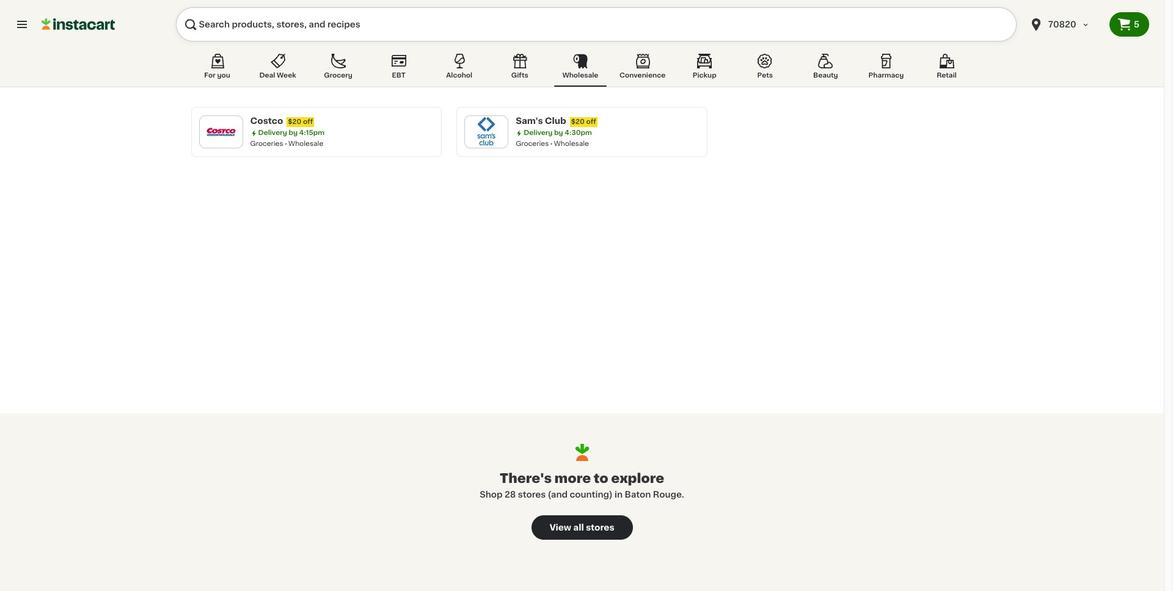 Task type: vqa. For each thing, say whether or not it's contained in the screenshot.
item carousel region containing Yogurt
no



Task type: locate. For each thing, give the bounding box(es) containing it.
(and
[[548, 491, 568, 499]]

groceries wholesale down the delivery by 4:30pm at the top
[[516, 141, 589, 147]]

groceries wholesale down the delivery by 4:15pm
[[250, 141, 324, 147]]

1 horizontal spatial $20
[[571, 119, 585, 125]]

stores down 'there's'
[[518, 491, 546, 499]]

deal
[[259, 72, 275, 79]]

by
[[289, 130, 298, 136], [554, 130, 563, 136]]

2 $20 from the left
[[571, 119, 585, 125]]

0 horizontal spatial by
[[289, 130, 298, 136]]

by down costco $20 off
[[289, 130, 298, 136]]

1 horizontal spatial by
[[554, 130, 563, 136]]

0 horizontal spatial off
[[303, 119, 313, 125]]

pickup
[[693, 72, 717, 79]]

pets button
[[739, 51, 792, 87]]

wholesale down 4:15pm
[[289, 141, 324, 147]]

more
[[555, 472, 591, 485]]

alcohol button
[[433, 51, 486, 87]]

groceries down sam's
[[516, 141, 549, 147]]

wholesale down 4:30pm
[[554, 141, 589, 147]]

view all stores link
[[531, 516, 633, 540]]

groceries
[[250, 141, 283, 147], [516, 141, 549, 147]]

shop
[[480, 491, 503, 499]]

delivery
[[258, 130, 287, 136], [524, 130, 553, 136]]

2 off from the left
[[586, 119, 596, 125]]

alcohol
[[446, 72, 473, 79]]

2 delivery from the left
[[524, 130, 553, 136]]

wholesale
[[563, 72, 599, 79], [289, 141, 324, 147], [554, 141, 589, 147]]

0 horizontal spatial $20
[[288, 119, 302, 125]]

1 horizontal spatial stores
[[586, 524, 615, 532]]

groceries wholesale for club
[[516, 141, 589, 147]]

$20 up the delivery by 4:15pm
[[288, 119, 302, 125]]

wholesale up sam's club $20 off
[[563, 72, 599, 79]]

None search field
[[176, 7, 1017, 42]]

4:15pm
[[299, 130, 325, 136]]

off up 4:30pm
[[586, 119, 596, 125]]

for you button
[[191, 51, 244, 87]]

1 horizontal spatial delivery
[[524, 130, 553, 136]]

stores right all
[[586, 524, 615, 532]]

convenience button
[[615, 51, 671, 87]]

$20 up 4:30pm
[[571, 119, 585, 125]]

beauty button
[[800, 51, 852, 87]]

wholesale for costco
[[289, 141, 324, 147]]

$20
[[288, 119, 302, 125], [571, 119, 585, 125]]

stores inside there's more to explore shop 28 stores (and counting) in baton rouge.
[[518, 491, 546, 499]]

0 horizontal spatial groceries wholesale
[[250, 141, 324, 147]]

1 groceries from the left
[[250, 141, 283, 147]]

grocery button
[[312, 51, 365, 87]]

off inside costco $20 off
[[303, 119, 313, 125]]

you
[[217, 72, 230, 79]]

groceries down the costco at the left of page
[[250, 141, 283, 147]]

1 vertical spatial stores
[[586, 524, 615, 532]]

1 delivery from the left
[[258, 130, 287, 136]]

1 horizontal spatial off
[[586, 119, 596, 125]]

ebt button
[[373, 51, 425, 87]]

1 off from the left
[[303, 119, 313, 125]]

0 horizontal spatial delivery
[[258, 130, 287, 136]]

groceries wholesale for $20
[[250, 141, 324, 147]]

explore
[[611, 472, 665, 485]]

groceries wholesale
[[250, 141, 324, 147], [516, 141, 589, 147]]

week
[[277, 72, 296, 79]]

off up 4:15pm
[[303, 119, 313, 125]]

1 $20 from the left
[[288, 119, 302, 125]]

1 horizontal spatial groceries wholesale
[[516, 141, 589, 147]]

stores
[[518, 491, 546, 499], [586, 524, 615, 532]]

1 by from the left
[[289, 130, 298, 136]]

baton
[[625, 491, 651, 499]]

off inside sam's club $20 off
[[586, 119, 596, 125]]

gifts button
[[494, 51, 546, 87]]

sam's club logo image
[[471, 116, 503, 148]]

view all stores
[[550, 524, 615, 532]]

1 groceries wholesale from the left
[[250, 141, 324, 147]]

70820 button
[[1022, 7, 1110, 42]]

wholesale button
[[554, 51, 607, 87]]

4:30pm
[[565, 130, 592, 136]]

2 groceries from the left
[[516, 141, 549, 147]]

off
[[303, 119, 313, 125], [586, 119, 596, 125]]

for you
[[204, 72, 230, 79]]

by for $20
[[289, 130, 298, 136]]

delivery down sam's
[[524, 130, 553, 136]]

delivery down the costco at the left of page
[[258, 130, 287, 136]]

0 horizontal spatial stores
[[518, 491, 546, 499]]

wholesale inside button
[[563, 72, 599, 79]]

70820
[[1049, 20, 1077, 29]]

1 horizontal spatial groceries
[[516, 141, 549, 147]]

0 horizontal spatial groceries
[[250, 141, 283, 147]]

by down sam's club $20 off
[[554, 130, 563, 136]]

stores inside button
[[586, 524, 615, 532]]

all
[[574, 524, 584, 532]]

0 vertical spatial stores
[[518, 491, 546, 499]]

70820 button
[[1029, 7, 1102, 42]]

retail button
[[921, 51, 973, 87]]

in
[[615, 491, 623, 499]]

2 groceries wholesale from the left
[[516, 141, 589, 147]]

view
[[550, 524, 572, 532]]

2 by from the left
[[554, 130, 563, 136]]



Task type: describe. For each thing, give the bounding box(es) containing it.
wholesale for sam's club
[[554, 141, 589, 147]]

5
[[1134, 20, 1140, 29]]

costco $20 off
[[250, 117, 313, 125]]

to
[[594, 472, 609, 485]]

Search field
[[176, 7, 1017, 42]]

$20 inside costco $20 off
[[288, 119, 302, 125]]

there's
[[500, 472, 552, 485]]

by for club
[[554, 130, 563, 136]]

convenience
[[620, 72, 666, 79]]

28
[[505, 491, 516, 499]]

sam's club $20 off
[[516, 117, 596, 125]]

counting)
[[570, 491, 613, 499]]

view all stores button
[[531, 516, 633, 540]]

ebt
[[392, 72, 406, 79]]

delivery by 4:30pm
[[524, 130, 592, 136]]

costco logo image
[[205, 116, 237, 148]]

pharmacy button
[[860, 51, 913, 87]]

pets
[[758, 72, 773, 79]]

for
[[204, 72, 216, 79]]

beauty
[[814, 72, 838, 79]]

groceries for sam's
[[516, 141, 549, 147]]

pharmacy
[[869, 72, 904, 79]]

club
[[545, 117, 566, 125]]

rouge.
[[653, 491, 684, 499]]

retail
[[937, 72, 957, 79]]

5 button
[[1110, 12, 1150, 37]]

deal week
[[259, 72, 296, 79]]

delivery for sam's
[[524, 130, 553, 136]]

pickup button
[[679, 51, 731, 87]]

groceries for costco
[[250, 141, 283, 147]]

delivery for costco
[[258, 130, 287, 136]]

gifts
[[511, 72, 529, 79]]

delivery by 4:15pm
[[258, 130, 325, 136]]

$20 inside sam's club $20 off
[[571, 119, 585, 125]]

costco
[[250, 117, 283, 125]]

instacart image
[[42, 17, 115, 32]]

grocery
[[324, 72, 353, 79]]

shop categories tab list
[[191, 51, 973, 87]]

sam's
[[516, 117, 543, 125]]

there's more to explore shop 28 stores (and counting) in baton rouge.
[[480, 472, 684, 499]]

deal week button
[[252, 51, 304, 87]]



